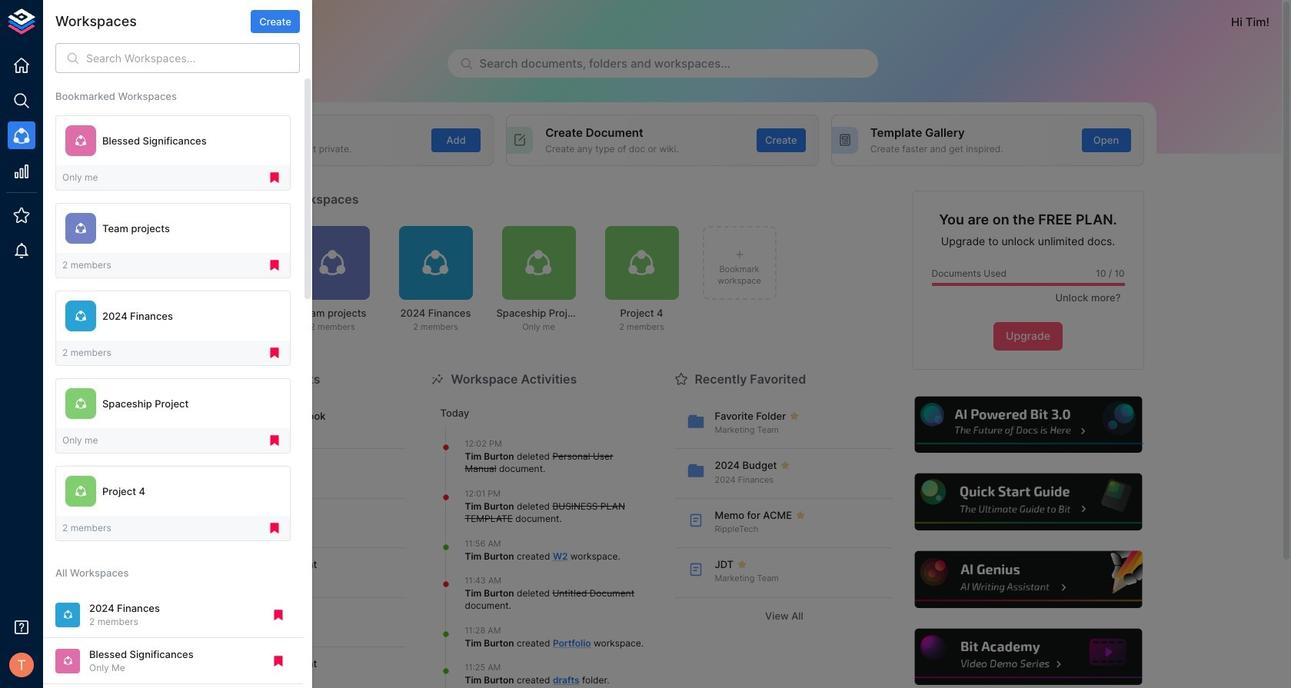 Task type: describe. For each thing, give the bounding box(es) containing it.
Search Workspaces... text field
[[86, 43, 300, 73]]

1 help image from the top
[[913, 395, 1145, 456]]

3 help image from the top
[[913, 550, 1145, 611]]



Task type: vqa. For each thing, say whether or not it's contained in the screenshot.
Employee Handbook image
no



Task type: locate. For each thing, give the bounding box(es) containing it.
4 help image from the top
[[913, 627, 1145, 688]]

2 help image from the top
[[913, 472, 1145, 533]]

remove bookmark image
[[268, 171, 282, 185], [268, 259, 282, 273], [268, 346, 282, 360], [268, 434, 282, 448], [268, 522, 282, 536], [272, 609, 285, 622], [272, 655, 285, 669]]

help image
[[913, 395, 1145, 456], [913, 472, 1145, 533], [913, 550, 1145, 611], [913, 627, 1145, 688]]



